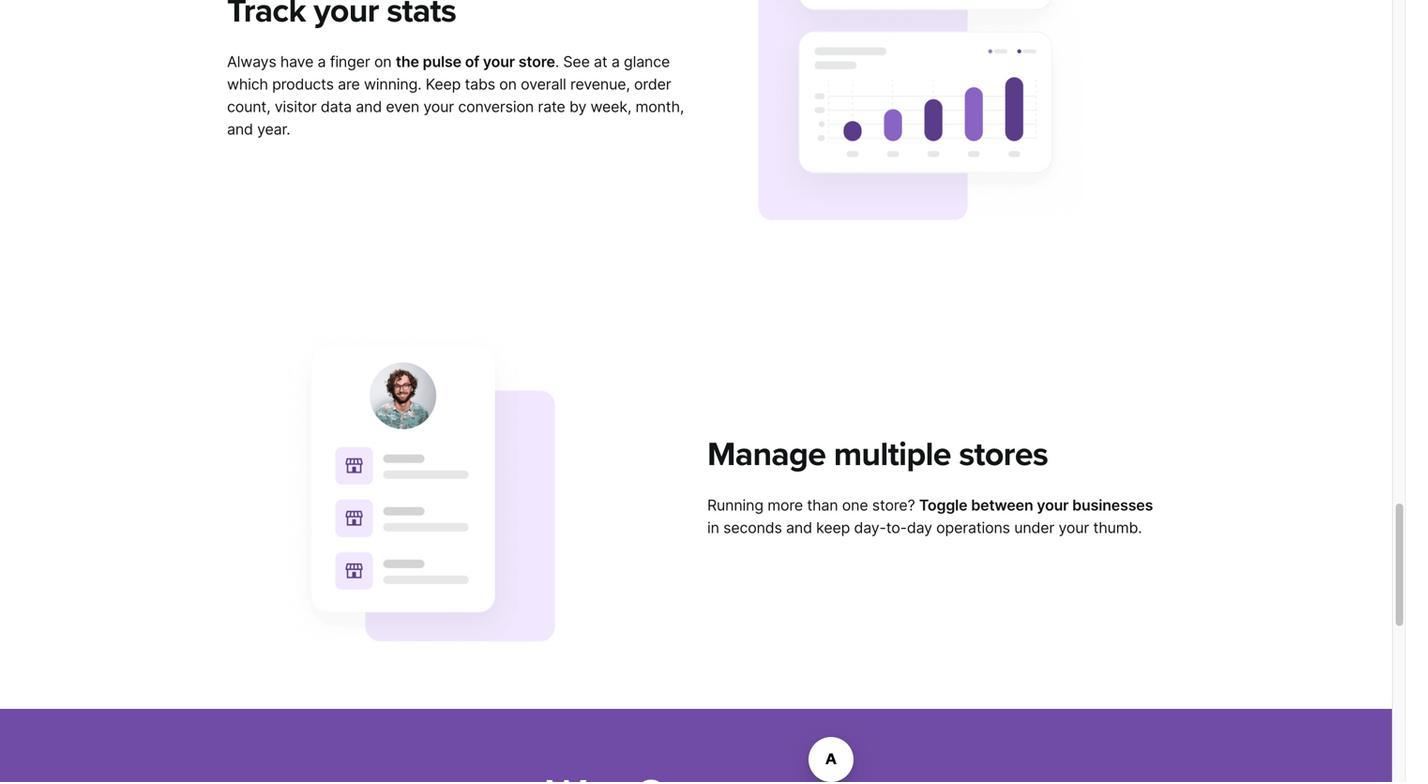 Task type: vqa. For each thing, say whether or not it's contained in the screenshot.
online to the bottom
no



Task type: locate. For each thing, give the bounding box(es) containing it.
1 horizontal spatial on
[[499, 75, 517, 93]]

week,
[[591, 97, 631, 116]]

on up conversion
[[499, 75, 517, 93]]

overall
[[521, 75, 566, 93]]

conversion
[[458, 97, 534, 116]]

2 a from the left
[[611, 52, 620, 71]]

and down "are"
[[356, 97, 382, 116]]

store
[[519, 52, 555, 71]]

your
[[483, 52, 515, 71], [423, 97, 454, 116], [1037, 496, 1069, 515], [1059, 519, 1089, 537]]

2 horizontal spatial and
[[786, 519, 812, 537]]

even
[[386, 97, 419, 116]]

and
[[356, 97, 382, 116], [227, 120, 253, 138], [786, 519, 812, 537]]

rate
[[538, 97, 565, 116]]

a right at
[[611, 52, 620, 71]]

on left the the
[[374, 52, 392, 71]]

a
[[318, 52, 326, 71], [611, 52, 620, 71]]

running more than one store? toggle between your businesses in seconds and keep day-to-day operations under your thumb.
[[707, 496, 1153, 537]]

businesses
[[1072, 496, 1153, 515]]

at
[[594, 52, 607, 71]]

0 horizontal spatial and
[[227, 120, 253, 138]]

your down keep
[[423, 97, 454, 116]]

0 vertical spatial on
[[374, 52, 392, 71]]

day
[[907, 519, 932, 537]]

and down 'more'
[[786, 519, 812, 537]]

multiple
[[834, 435, 951, 475]]

always
[[227, 52, 276, 71]]

a right have in the top left of the page
[[318, 52, 326, 71]]

between
[[971, 496, 1033, 515]]

1 horizontal spatial a
[[611, 52, 620, 71]]

0 horizontal spatial a
[[318, 52, 326, 71]]

on
[[374, 52, 392, 71], [499, 75, 517, 93]]

seconds
[[723, 519, 782, 537]]

manage multiple stores
[[707, 435, 1048, 475]]

and down count,
[[227, 120, 253, 138]]

and inside running more than one store? toggle between your businesses in seconds and keep day-to-day operations under your thumb.
[[786, 519, 812, 537]]

running
[[707, 496, 764, 515]]

1 horizontal spatial and
[[356, 97, 382, 116]]

winning.
[[364, 75, 422, 93]]

1 vertical spatial and
[[227, 120, 253, 138]]

your right of
[[483, 52, 515, 71]]

a inside the . see at a glance which products are winning. keep tabs on overall revenue, order count, visitor data and even your conversion rate by week, month, and year.
[[611, 52, 620, 71]]

more
[[768, 496, 803, 515]]

store?
[[872, 496, 915, 515]]

1 vertical spatial on
[[499, 75, 517, 93]]

to-
[[886, 519, 907, 537]]

glance
[[624, 52, 670, 71]]

data
[[321, 97, 352, 116]]

are
[[338, 75, 360, 93]]

toggle
[[919, 496, 968, 515]]

0 vertical spatial and
[[356, 97, 382, 116]]

2 vertical spatial and
[[786, 519, 812, 537]]



Task type: describe. For each thing, give the bounding box(es) containing it.
year.
[[257, 120, 290, 138]]

revenue,
[[570, 75, 630, 93]]

0 horizontal spatial on
[[374, 52, 392, 71]]

your inside the . see at a glance which products are winning. keep tabs on overall revenue, order count, visitor data and even your conversion rate by week, month, and year.
[[423, 97, 454, 116]]

.
[[555, 52, 559, 71]]

products
[[272, 75, 334, 93]]

than
[[807, 496, 838, 515]]

one
[[842, 496, 868, 515]]

in
[[707, 519, 719, 537]]

order
[[634, 75, 671, 93]]

your up "under"
[[1037, 496, 1069, 515]]

by
[[569, 97, 586, 116]]

keep
[[426, 75, 461, 93]]

thumb.
[[1093, 519, 1142, 537]]

stores
[[959, 435, 1048, 475]]

which
[[227, 75, 268, 93]]

under
[[1014, 519, 1055, 537]]

1 a from the left
[[318, 52, 326, 71]]

manage
[[707, 435, 826, 475]]

keep
[[816, 519, 850, 537]]

of
[[465, 52, 480, 71]]

operations
[[936, 519, 1010, 537]]

your right "under"
[[1059, 519, 1089, 537]]

see
[[563, 52, 590, 71]]

visitor
[[275, 97, 317, 116]]

month,
[[636, 97, 684, 116]]

always have a finger on the pulse of your store
[[227, 52, 555, 71]]

on inside the . see at a glance which products are winning. keep tabs on overall revenue, order count, visitor data and even your conversion rate by week, month, and year.
[[499, 75, 517, 93]]

finger
[[330, 52, 370, 71]]

pulse
[[423, 52, 461, 71]]

. see at a glance which products are winning. keep tabs on overall revenue, order count, visitor data and even your conversion rate by week, month, and year.
[[227, 52, 684, 138]]

have
[[280, 52, 314, 71]]

tabs
[[465, 75, 495, 93]]

the
[[396, 52, 419, 71]]

count,
[[227, 97, 271, 116]]

day-
[[854, 519, 886, 537]]



